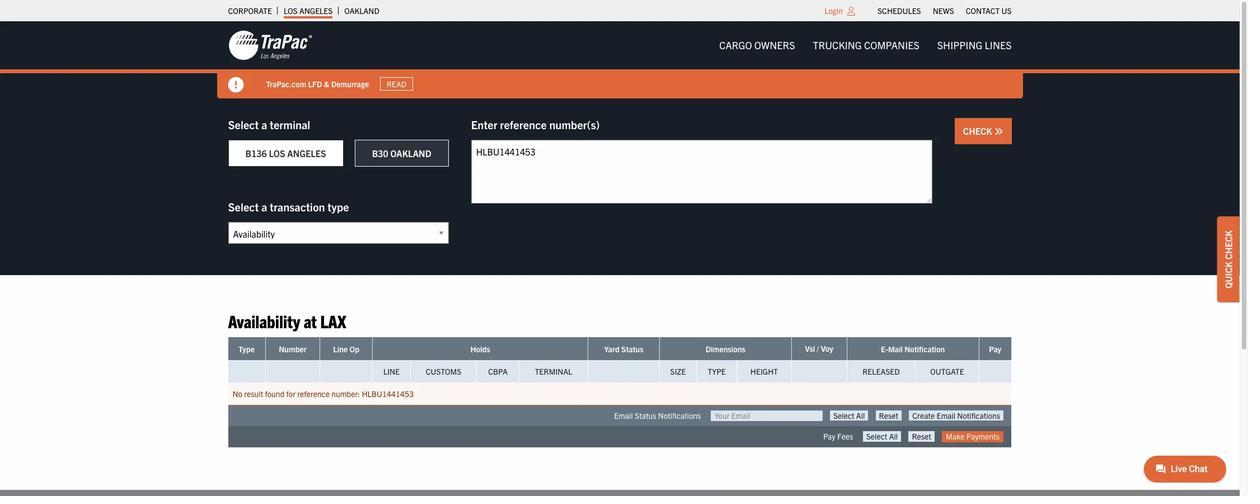 Task type: locate. For each thing, give the bounding box(es) containing it.
select for select a transaction type
[[228, 200, 259, 214]]

1 horizontal spatial solid image
[[994, 127, 1003, 136]]

0 vertical spatial line
[[333, 344, 348, 355]]

found
[[265, 389, 285, 399]]

line up hlbu1441453 on the bottom left of the page
[[383, 367, 400, 377]]

status for email
[[635, 411, 656, 421]]

schedules
[[878, 6, 921, 16]]

1 vertical spatial solid image
[[994, 127, 1003, 136]]

los angeles link
[[284, 3, 333, 18]]

availability
[[228, 310, 300, 332]]

1 select from the top
[[228, 118, 259, 132]]

0 vertical spatial solid image
[[228, 77, 244, 93]]

1 vertical spatial reference
[[297, 389, 330, 399]]

1 horizontal spatial oakland
[[390, 148, 431, 159]]

news link
[[933, 3, 954, 18]]

a left terminal
[[261, 118, 267, 132]]

reference right enter
[[500, 118, 547, 132]]

2 select from the top
[[228, 200, 259, 214]]

0 vertical spatial pay
[[989, 344, 1001, 355]]

contact us
[[966, 6, 1012, 16]]

1 vertical spatial check
[[1223, 230, 1234, 259]]

2 a from the top
[[261, 200, 267, 214]]

1 horizontal spatial line
[[383, 367, 400, 377]]

select up b136
[[228, 118, 259, 132]]

enter reference number(s)
[[471, 118, 600, 132]]

1 horizontal spatial check
[[1223, 230, 1234, 259]]

make
[[946, 432, 965, 442]]

line for line op
[[333, 344, 348, 355]]

pay
[[989, 344, 1001, 355], [823, 432, 835, 442]]

outgate
[[930, 367, 964, 377]]

banner
[[0, 21, 1248, 99]]

reference
[[500, 118, 547, 132], [297, 389, 330, 399]]

line left op
[[333, 344, 348, 355]]

customs
[[426, 367, 461, 377]]

news
[[933, 6, 954, 16]]

solid image inside check button
[[994, 127, 1003, 136]]

1 a from the top
[[261, 118, 267, 132]]

a
[[261, 118, 267, 132], [261, 200, 267, 214]]

line for line
[[383, 367, 400, 377]]

a left transaction
[[261, 200, 267, 214]]

Enter reference number(s) text field
[[471, 140, 932, 204]]

angeles left "oakland" link
[[299, 6, 333, 16]]

0 vertical spatial a
[[261, 118, 267, 132]]

1 horizontal spatial type
[[708, 367, 726, 377]]

footer
[[0, 490, 1240, 496]]

number:
[[331, 389, 360, 399]]

b30 oakland
[[372, 148, 431, 159]]

1 horizontal spatial pay
[[989, 344, 1001, 355]]

oakland right b30
[[390, 148, 431, 159]]

trapac.com lfd & demurrage
[[266, 79, 369, 89]]

select for select a terminal
[[228, 118, 259, 132]]

no result found for reference number: hlbu1441453
[[233, 389, 414, 399]]

cargo owners link
[[710, 34, 804, 57]]

1 vertical spatial status
[[635, 411, 656, 421]]

enter
[[471, 118, 497, 132]]

0 horizontal spatial line
[[333, 344, 348, 355]]

select
[[228, 118, 259, 132], [228, 200, 259, 214]]

yard status
[[604, 344, 643, 355]]

yard
[[604, 344, 620, 355]]

make payments
[[946, 432, 1000, 442]]

1 vertical spatial los
[[269, 148, 285, 159]]

1 horizontal spatial reference
[[500, 118, 547, 132]]

los angeles image
[[228, 30, 312, 61]]

for
[[286, 389, 296, 399]]

fees
[[837, 432, 853, 442]]

1 vertical spatial line
[[383, 367, 400, 377]]

cargo owners
[[719, 39, 795, 51]]

0 vertical spatial menu bar
[[872, 3, 1018, 18]]

angeles
[[299, 6, 333, 16], [287, 148, 326, 159]]

type
[[238, 344, 255, 355], [708, 367, 726, 377]]

type down availability
[[238, 344, 255, 355]]

select left transaction
[[228, 200, 259, 214]]

pay fees
[[823, 432, 853, 442]]

0 vertical spatial type
[[238, 344, 255, 355]]

menu bar down the light image
[[710, 34, 1021, 57]]

no
[[233, 389, 242, 399]]

lax
[[320, 310, 346, 332]]

e-
[[881, 344, 888, 355]]

vsl
[[805, 344, 815, 354]]

menu bar up shipping
[[872, 3, 1018, 18]]

owners
[[754, 39, 795, 51]]

los right b136
[[269, 148, 285, 159]]

oakland right los angeles
[[344, 6, 379, 16]]

0 horizontal spatial oakland
[[344, 6, 379, 16]]

0 horizontal spatial pay
[[823, 432, 835, 442]]

type
[[328, 200, 349, 214]]

1 vertical spatial menu bar
[[710, 34, 1021, 57]]

1 vertical spatial pay
[[823, 432, 835, 442]]

status right yard
[[621, 344, 643, 355]]

los up los angeles image
[[284, 6, 298, 16]]

0 horizontal spatial reference
[[297, 389, 330, 399]]

check button
[[955, 118, 1012, 144]]

lfd
[[308, 79, 322, 89]]

0 vertical spatial oakland
[[344, 6, 379, 16]]

type down dimensions
[[708, 367, 726, 377]]

0 vertical spatial status
[[621, 344, 643, 355]]

login
[[825, 6, 843, 16]]

trucking companies
[[813, 39, 919, 51]]

menu bar
[[872, 3, 1018, 18], [710, 34, 1021, 57]]

holds
[[470, 344, 490, 355]]

los angeles
[[284, 6, 333, 16]]

trucking
[[813, 39, 862, 51]]

los
[[284, 6, 298, 16], [269, 148, 285, 159]]

0 vertical spatial reference
[[500, 118, 547, 132]]

b30
[[372, 148, 388, 159]]

make payments link
[[942, 432, 1004, 442]]

corporate link
[[228, 3, 272, 18]]

0 horizontal spatial check
[[963, 125, 994, 137]]

reference right for
[[297, 389, 330, 399]]

trapac.com
[[266, 79, 306, 89]]

1 vertical spatial select
[[228, 200, 259, 214]]

e-mail notification
[[881, 344, 945, 355]]

menu bar containing schedules
[[872, 3, 1018, 18]]

transaction
[[270, 200, 325, 214]]

payments
[[966, 432, 1000, 442]]

0 vertical spatial check
[[963, 125, 994, 137]]

line
[[333, 344, 348, 355], [383, 367, 400, 377]]

status right email
[[635, 411, 656, 421]]

1 vertical spatial oakland
[[390, 148, 431, 159]]

read link
[[380, 77, 413, 91]]

angeles down terminal
[[287, 148, 326, 159]]

height
[[750, 367, 778, 377]]

1 vertical spatial a
[[261, 200, 267, 214]]

demurrage
[[331, 79, 369, 89]]

&
[[324, 79, 329, 89]]

None button
[[830, 411, 868, 421], [876, 411, 902, 421], [909, 411, 1004, 421], [863, 432, 901, 442], [909, 432, 935, 442], [830, 411, 868, 421], [876, 411, 902, 421], [909, 411, 1004, 421], [863, 432, 901, 442], [909, 432, 935, 442]]

oakland
[[344, 6, 379, 16], [390, 148, 431, 159]]

terminal
[[270, 118, 310, 132]]

status
[[621, 344, 643, 355], [635, 411, 656, 421]]

solid image
[[228, 77, 244, 93], [994, 127, 1003, 136]]

check
[[963, 125, 994, 137], [1223, 230, 1234, 259]]

0 vertical spatial select
[[228, 118, 259, 132]]



Task type: vqa. For each thing, say whether or not it's contained in the screenshot.
BELOW
no



Task type: describe. For each thing, give the bounding box(es) containing it.
select a transaction type
[[228, 200, 349, 214]]

notification
[[905, 344, 945, 355]]

result
[[244, 389, 263, 399]]

number(s)
[[549, 118, 600, 132]]

vsl / voy
[[805, 344, 833, 354]]

pay for pay
[[989, 344, 1001, 355]]

light image
[[847, 7, 855, 16]]

number
[[279, 344, 307, 355]]

lines
[[985, 39, 1012, 51]]

1 vertical spatial type
[[708, 367, 726, 377]]

released
[[863, 367, 900, 377]]

at
[[304, 310, 317, 332]]

email
[[614, 411, 633, 421]]

size
[[670, 367, 686, 377]]

companies
[[864, 39, 919, 51]]

contact
[[966, 6, 1000, 16]]

schedules link
[[878, 3, 921, 18]]

b136 los angeles
[[245, 148, 326, 159]]

pay for pay fees
[[823, 432, 835, 442]]

b136
[[245, 148, 267, 159]]

email status notifications
[[614, 411, 701, 421]]

check inside button
[[963, 125, 994, 137]]

shipping lines link
[[928, 34, 1021, 57]]

op
[[350, 344, 359, 355]]

menu bar containing cargo owners
[[710, 34, 1021, 57]]

/
[[817, 344, 819, 354]]

voy
[[821, 344, 833, 354]]

Your Email email field
[[711, 411, 823, 422]]

notifications
[[658, 411, 701, 421]]

line op
[[333, 344, 359, 355]]

cargo
[[719, 39, 752, 51]]

us
[[1002, 6, 1012, 16]]

status for yard
[[621, 344, 643, 355]]

banner containing cargo owners
[[0, 21, 1248, 99]]

0 vertical spatial los
[[284, 6, 298, 16]]

login link
[[825, 6, 843, 16]]

mail
[[888, 344, 903, 355]]

terminal
[[535, 367, 572, 377]]

1 vertical spatial angeles
[[287, 148, 326, 159]]

contact us link
[[966, 3, 1012, 18]]

read
[[387, 79, 406, 89]]

availability at lax
[[228, 310, 346, 332]]

quick check link
[[1217, 216, 1240, 302]]

a for transaction
[[261, 200, 267, 214]]

hlbu1441453
[[362, 389, 414, 399]]

quick
[[1223, 262, 1234, 288]]

oakland link
[[344, 3, 379, 18]]

a for terminal
[[261, 118, 267, 132]]

shipping
[[937, 39, 983, 51]]

0 horizontal spatial solid image
[[228, 77, 244, 93]]

dimensions
[[706, 344, 746, 355]]

cbpa
[[488, 367, 508, 377]]

trucking companies link
[[804, 34, 928, 57]]

0 vertical spatial angeles
[[299, 6, 333, 16]]

select a terminal
[[228, 118, 310, 132]]

corporate
[[228, 6, 272, 16]]

0 horizontal spatial type
[[238, 344, 255, 355]]

quick check
[[1223, 230, 1234, 288]]

shipping lines
[[937, 39, 1012, 51]]



